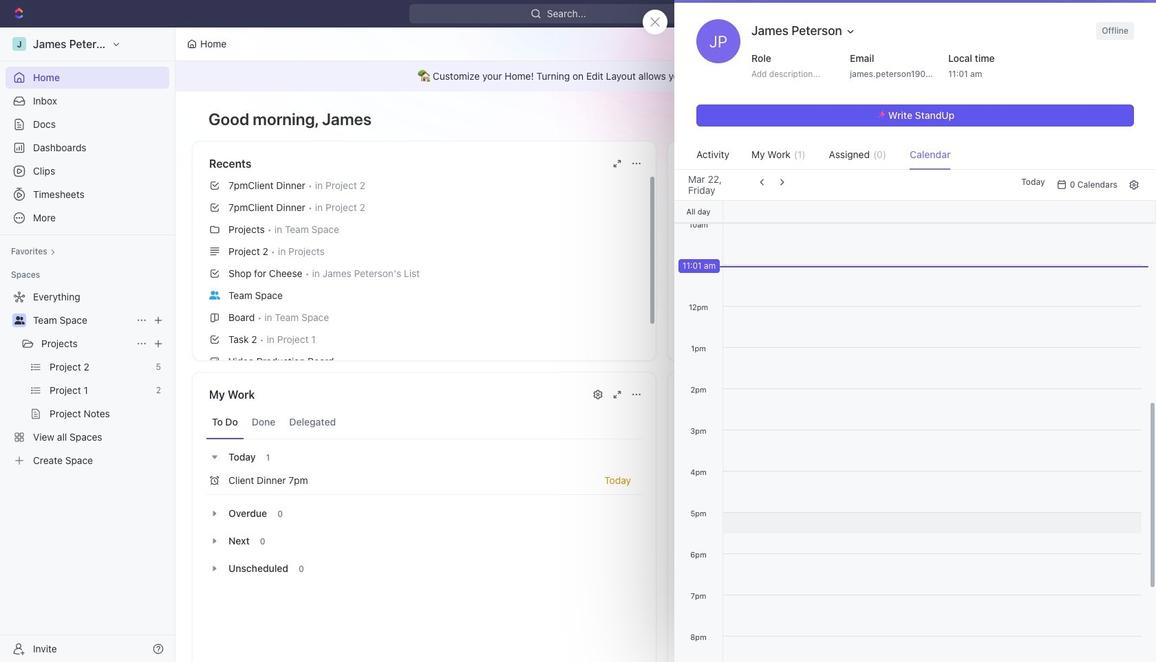 Task type: locate. For each thing, give the bounding box(es) containing it.
0 horizontal spatial user group image
[[14, 317, 24, 325]]

1 horizontal spatial user group image
[[209, 291, 220, 300]]

0 vertical spatial user group image
[[209, 291, 220, 300]]

user group image
[[209, 291, 220, 300], [14, 317, 24, 325]]

james peterson's workspace, , element
[[12, 37, 26, 51]]

tab list
[[207, 406, 642, 440]]

tree
[[6, 286, 169, 472]]

sidebar navigation
[[0, 28, 178, 663]]

1 vertical spatial user group image
[[14, 317, 24, 325]]



Task type: vqa. For each thing, say whether or not it's contained in the screenshot.
user group icon within the TREE
yes



Task type: describe. For each thing, give the bounding box(es) containing it.
tree inside sidebar 'navigation'
[[6, 286, 169, 472]]

user group image inside sidebar 'navigation'
[[14, 317, 24, 325]]



